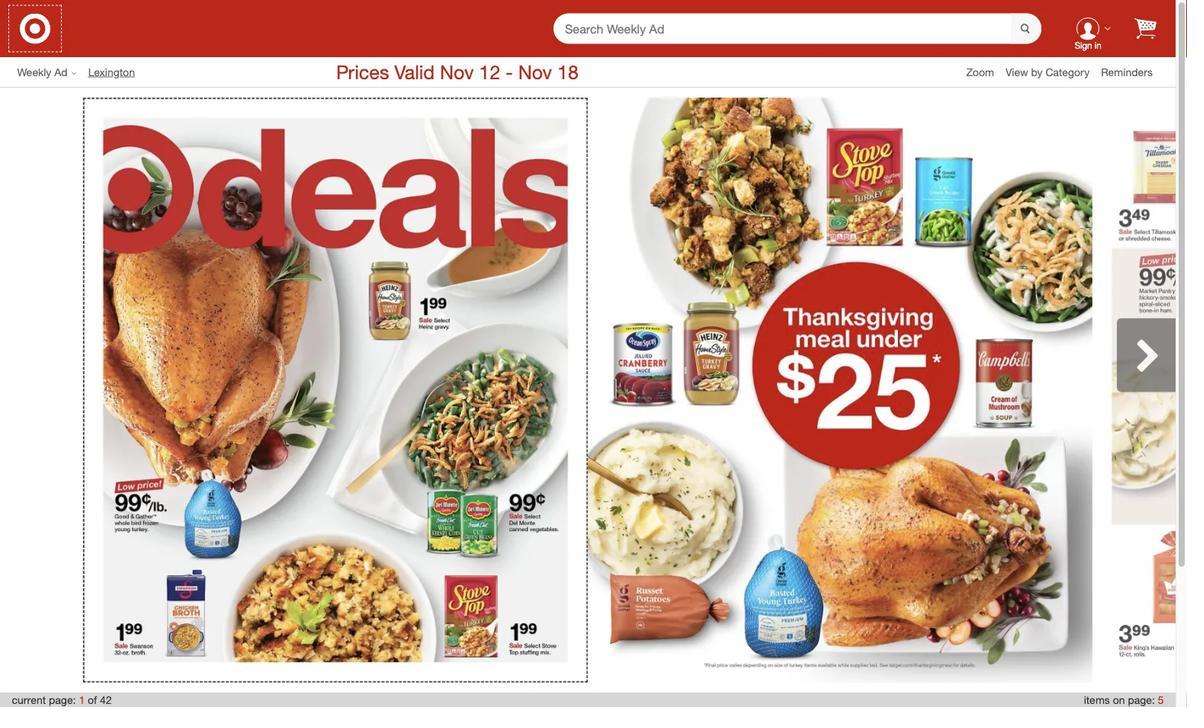 Task type: describe. For each thing, give the bounding box(es) containing it.
on
[[1113, 694, 1125, 707]]

items on page: 5
[[1084, 694, 1164, 707]]

lexington link
[[88, 64, 146, 80]]

valid
[[394, 60, 435, 84]]

1
[[79, 694, 85, 707]]

1 page: from the left
[[49, 694, 76, 707]]

weekly ad link
[[17, 64, 88, 80]]

current
[[12, 694, 46, 707]]

by
[[1031, 65, 1043, 79]]

zoom-in element
[[966, 65, 994, 79]]

in
[[1095, 40, 1101, 51]]

12
[[479, 60, 500, 84]]

zoom
[[966, 65, 994, 79]]

5
[[1158, 694, 1164, 707]]

ad
[[54, 65, 68, 79]]

page 2 image
[[588, 98, 1093, 683]]

page 3 image
[[1093, 98, 1187, 683]]

1 nov from the left
[[440, 60, 474, 84]]

2 nov from the left
[[518, 60, 552, 84]]

prices valid nov 12 - nov 18
[[336, 60, 579, 84]]

of
[[88, 694, 97, 707]]

Search Weekly Ad search field
[[553, 13, 1041, 45]]

reminders link
[[1101, 64, 1164, 80]]

zoom link
[[966, 64, 1006, 80]]

lexington
[[88, 65, 135, 79]]



Task type: vqa. For each thing, say whether or not it's contained in the screenshot.
the 'with' inside the the Save $20 109.99 (Reg. 129.99) Ninja NeverClog cold press slow juicer with total pulp control
no



Task type: locate. For each thing, give the bounding box(es) containing it.
sign in
[[1075, 40, 1101, 51]]

sign
[[1075, 40, 1092, 51]]

page: left '1' at the left of the page
[[49, 694, 76, 707]]

weekly ad
[[17, 65, 68, 79]]

go to target.com image
[[20, 13, 50, 44]]

nov left the 12
[[440, 60, 474, 84]]

nov right - at the top left
[[518, 60, 552, 84]]

view by category
[[1006, 65, 1090, 79]]

0 horizontal spatial page:
[[49, 694, 76, 707]]

-
[[506, 60, 513, 84]]

2 page: from the left
[[1128, 694, 1155, 707]]

form
[[553, 13, 1041, 45]]

current page: 1 of 42
[[12, 694, 112, 707]]

view by category link
[[1006, 65, 1101, 79]]

items
[[1084, 694, 1110, 707]]

42
[[100, 694, 112, 707]]

prices
[[336, 60, 389, 84]]

nov
[[440, 60, 474, 84], [518, 60, 552, 84]]

category
[[1046, 65, 1090, 79]]

1 horizontal spatial page:
[[1128, 694, 1155, 707]]

page: left 5
[[1128, 694, 1155, 707]]

weekly
[[17, 65, 51, 79]]

view your cart on target.com image
[[1134, 18, 1157, 39]]

reminders
[[1101, 65, 1153, 79]]

0 horizontal spatial nov
[[440, 60, 474, 84]]

view
[[1006, 65, 1028, 79]]

18
[[557, 60, 579, 84]]

page 1 image
[[85, 99, 586, 681]]

sign in link
[[1064, 4, 1112, 53]]

page:
[[49, 694, 76, 707], [1128, 694, 1155, 707]]

1 horizontal spatial nov
[[518, 60, 552, 84]]



